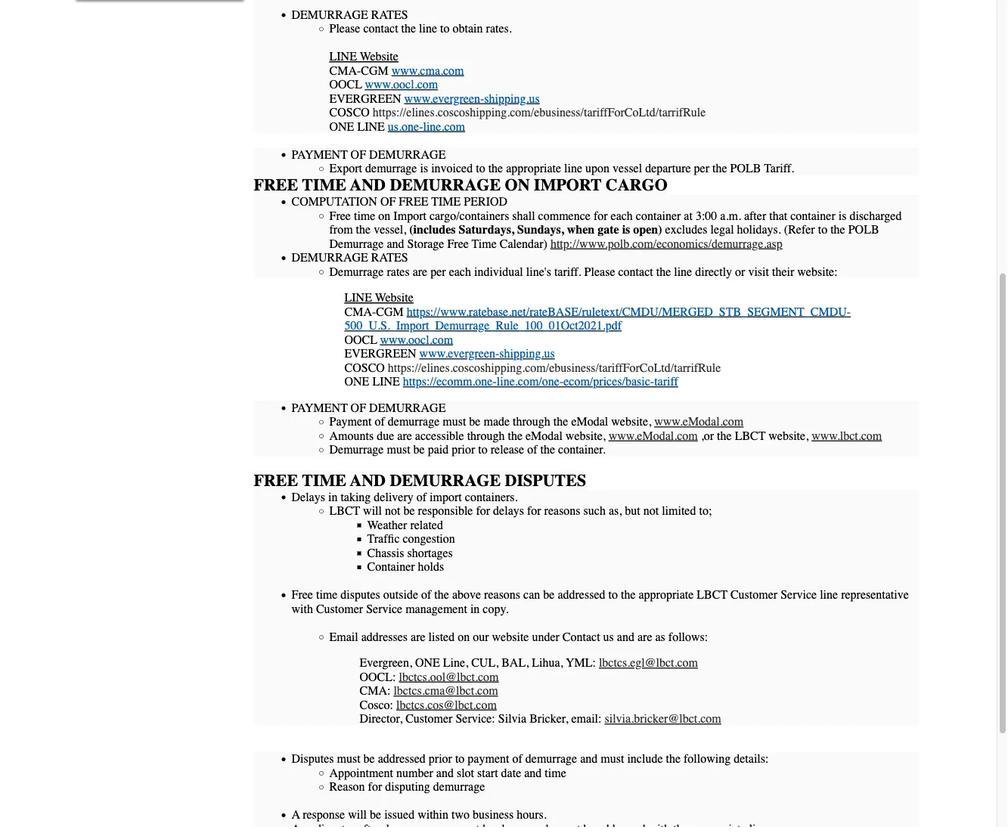 Task type: vqa. For each thing, say whether or not it's contained in the screenshot.
09/29/2023 02:00 at the right of the page
no



Task type: locate. For each thing, give the bounding box(es) containing it.
1 vertical spatial please
[[584, 265, 615, 279]]

demurrage up line website
[[329, 265, 384, 279]]

1 horizontal spatial time
[[354, 209, 375, 223]]

container.
[[558, 443, 606, 457]]

2 container from the left
[[791, 209, 836, 223]]

for right commence
[[594, 209, 608, 223]]

to;
[[699, 504, 712, 518]]

0 vertical spatial payment
[[292, 148, 348, 162]]

0 vertical spatial demurrage
[[329, 237, 384, 251]]

of up computation
[[351, 148, 366, 162]]

one up payment
[[345, 375, 369, 389]]

to right invoiced
[[476, 162, 485, 176]]

a.m.
[[720, 209, 741, 223]]

www.oocl.com link up us.one- at top left
[[365, 78, 438, 92]]

cgm down rates
[[376, 305, 404, 319]]

payment inside payment of demurrage export demurrage is invoiced to the appropriate line upon vessel departure per the polb tariff. free time and demurrage on import cargo
[[292, 148, 348, 162]]

gate
[[598, 223, 619, 237]]

demurrage inside payment of demurrage payment of demurrage must be made through the emodal website, www.emodal.com amounts due are accessible through the emodal website, www.emodal.com ,or the lbct website, www.lbct.com demurrage must be paid prior to release of the container.
[[329, 443, 384, 457]]

disputes
[[505, 471, 586, 490]]

0 vertical spatial addressed
[[558, 588, 605, 602]]

must up free time and demurrage disputes
[[387, 443, 410, 457]]

2 horizontal spatial free
[[447, 237, 469, 251]]

in left 'copy.'
[[470, 602, 480, 616]]

one inside the line website cma-cgm www.cma.com oocl www.oocl.com evergreen www.evergreen-shipping.us cosco https://elines.coscoshipping.com/ebusiness/tariffforcoltd/tarrifrule one line us.one-line.com
[[329, 120, 354, 134]]

time for customer
[[316, 588, 338, 602]]

free inside payment of demurrage export demurrage is invoiced to the appropriate line upon vessel departure per the polb tariff. free time and demurrage on import cargo
[[254, 176, 298, 195]]

demurrage inside payment of demurrage export demurrage is invoiced to the appropriate line upon vessel departure per the polb tariff. free time and demurrage on import cargo
[[365, 162, 417, 176]]

excludes
[[665, 223, 708, 237]]

and right us
[[617, 630, 635, 644]]

1 vertical spatial shipping.us
[[499, 347, 555, 361]]

https://elines.coscoshipping.com/ebusiness/tariffforcoltd/tarrifrule link
[[373, 106, 706, 120], [388, 361, 721, 375]]

reason
[[329, 781, 365, 795]]

polb inside excludes legal holidays. (refer to the polb demurrage and storage free time calendar)
[[848, 223, 879, 237]]

www.oocl.com up us.one- at top left
[[365, 78, 438, 92]]

1 vertical spatial evergreen
[[345, 347, 416, 361]]

be inside delays in taking delivery of import containers. lbct will not be responsible for delays for reasons such as, but not limited to; weather related traffic congestion chassis shortages container holds
[[403, 504, 415, 518]]

website for line website cma-cgm www.cma.com oocl www.oocl.com evergreen www.evergreen-shipping.us cosco https://elines.coscoshipping.com/ebusiness/tariffforcoltd/tarrifrule one line us.one-line.com
[[360, 50, 398, 64]]

www.evergreen-shipping.us link up "line.com"
[[404, 92, 540, 106]]

payment for through
[[292, 401, 348, 415]]

time
[[472, 237, 497, 251]]

are left as
[[638, 630, 652, 644]]

line inside free time disputes outside of the above reasons can be addressed to the appropriate lbct customer service line representative with customer service management in copy.
[[820, 588, 838, 602]]

through right made at the bottom of page
[[513, 415, 551, 429]]

evergreen inside the oocl www.oocl.com evergreen www.evergreen-shipping.us cosco https://elines.coscoshipping.com/ebusiness/tariffforcoltd/tarrifrule one line https://ecomm.one-line.com/one-ecom/prices/basic-tariff
[[345, 347, 416, 361]]

on inside 'free time on import cargo/containers shall commence for each container at 3:00 a.m. after that container is discharged from the vessel,'
[[378, 209, 391, 223]]

1 vertical spatial and
[[350, 471, 386, 490]]

silvia.bricker@lbct.com link
[[605, 712, 721, 726]]

demurrage rates
[[292, 8, 408, 22], [292, 251, 408, 265]]

will up traffic
[[363, 504, 382, 518]]

www.evergreen- up https://ecomm.one-
[[419, 347, 499, 361]]

www.oocl.com inside the oocl www.oocl.com evergreen www.evergreen-shipping.us cosco https://elines.coscoshipping.com/ebusiness/tariffforcoltd/tarrifrule one line https://ecomm.one-line.com/one-ecom/prices/basic-tariff
[[380, 333, 453, 347]]

import
[[430, 490, 462, 504]]

1 horizontal spatial each
[[611, 209, 633, 223]]

holds
[[418, 560, 444, 574]]

invoiced
[[431, 162, 473, 176]]

1 horizontal spatial free
[[329, 209, 351, 223]]

that
[[769, 209, 787, 223]]

0 vertical spatial in
[[328, 490, 338, 504]]

1 vertical spatial https://elines.coscoshipping.com/ebusiness/tariffforcoltd/tarrifrule link
[[388, 361, 721, 375]]

tariff.
[[554, 265, 581, 279]]

appropriate up as
[[639, 588, 694, 602]]

will
[[363, 504, 382, 518], [348, 808, 367, 822]]

be down free time and demurrage disputes
[[403, 504, 415, 518]]

on left import
[[378, 209, 391, 223]]

oocl:
[[360, 670, 396, 684]]

0 vertical spatial www.oocl.com
[[365, 78, 438, 92]]

be left made at the bottom of page
[[469, 415, 481, 429]]

https://elines.coscoshipping.com/ebusiness/tariffforcoltd/tarrifrule down https://www.ratebase.net/ratebase/ruletext/cmdu/merged_stb_segment_cmdu- 500_u.s._import_demurrage_rule_100_01oct2021.pdf link
[[388, 361, 721, 375]]

cgm left www.cma.com
[[361, 64, 389, 78]]

of inside delays in taking delivery of import containers. lbct will not be responsible for delays for reasons such as, but not limited to; weather related traffic congestion chassis shortages container holds
[[417, 490, 427, 504]]

0 horizontal spatial time
[[316, 588, 338, 602]]

1 vertical spatial time
[[316, 588, 338, 602]]

cul,
[[471, 656, 499, 670]]

2 horizontal spatial website,
[[769, 429, 809, 443]]

https://elines.coscoshipping.com/ebusiness/tariffforcoltd/tarrifrule up payment of demurrage export demurrage is invoiced to the appropriate line upon vessel departure per the polb tariff. free time and demurrage on import cargo
[[373, 106, 706, 120]]

holidays.
[[737, 223, 781, 237]]

each
[[611, 209, 633, 223], [449, 265, 471, 279]]

0 horizontal spatial contact
[[363, 22, 398, 36]]

0 vertical spatial on
[[378, 209, 391, 223]]

container up http://www.polb.com/economics/demurrage.asp
[[636, 209, 681, 223]]

0 vertical spatial https://elines.coscoshipping.com/ebusiness/tariffforcoltd/tarrifrule
[[373, 106, 706, 120]]

per right departure at the right top
[[694, 162, 709, 176]]

and down 'email:'
[[580, 753, 598, 767]]

0 vertical spatial polb
[[730, 162, 761, 176]]

computation
[[292, 195, 377, 209]]

https://elines.coscoshipping.com/ebusiness/tariffforcoltd/tarrifrule link down https://www.ratebase.net/ratebase/ruletext/cmdu/merged_stb_segment_cmdu- 500_u.s._import_demurrage_rule_100_01oct2021.pdf link
[[388, 361, 721, 375]]

1 vertical spatial prior
[[429, 753, 452, 767]]

0 horizontal spatial emodal
[[526, 429, 563, 443]]

1 vertical spatial website
[[375, 291, 414, 305]]

1 vertical spatial lbct
[[329, 504, 360, 518]]

directly
[[695, 265, 732, 279]]

https://elines.coscoshipping.com/ebusiness/tariffforcoltd/tarrifrule link up payment of demurrage export demurrage is invoiced to the appropriate line upon vessel departure per the polb tariff. free time and demurrage on import cargo
[[373, 106, 706, 120]]

delays
[[493, 504, 524, 518]]

must left the include
[[601, 753, 624, 767]]

2 vertical spatial time
[[545, 767, 566, 781]]

payment of demurrage payment of demurrage must be made through the emodal website, www.emodal.com amounts due are accessible through the emodal website, www.emodal.com ,or the lbct website, www.lbct.com demurrage must be paid prior to release of the container.
[[292, 401, 882, 457]]

cma-cgm
[[345, 305, 407, 319]]

1 and from the top
[[350, 176, 386, 195]]

a response will be issued within two business hours.
[[292, 808, 547, 822]]

0 vertical spatial lbct
[[735, 429, 766, 443]]

demurrage down payment
[[329, 443, 384, 457]]

www.evergreen- inside the line website cma-cgm www.cma.com oocl www.oocl.com evergreen www.evergreen-shipping.us cosco https://elines.coscoshipping.com/ebusiness/tariffforcoltd/tarrifrule one line us.one-line.com
[[404, 92, 484, 106]]

prior
[[452, 443, 475, 457], [429, 753, 452, 767]]

oocl inside the line website cma-cgm www.cma.com oocl www.oocl.com evergreen www.evergreen-shipping.us cosco https://elines.coscoshipping.com/ebusiness/tariffforcoltd/tarrifrule one line us.one-line.com
[[329, 78, 362, 92]]

of
[[351, 148, 366, 162], [380, 195, 396, 209], [351, 401, 366, 415]]

2 and from the top
[[350, 471, 386, 490]]

1 vertical spatial oocl
[[345, 333, 377, 347]]

lbct right ,or
[[735, 429, 766, 443]]

at
[[684, 209, 693, 223]]

demurrage inside payment of demurrage payment of demurrage must be made through the emodal website, www.emodal.com amounts due are accessible through the emodal website, www.emodal.com ,or the lbct website, www.lbct.com demurrage must be paid prior to release of the container.
[[388, 415, 440, 429]]

0 vertical spatial free
[[329, 209, 351, 223]]

1 vertical spatial polb
[[848, 223, 879, 237]]

of inside payment of demurrage export demurrage is invoiced to the appropriate line upon vessel departure per the polb tariff. free time and demurrage on import cargo
[[351, 148, 366, 162]]

cma- inside the line website cma-cgm www.cma.com oocl www.oocl.com evergreen www.evergreen-shipping.us cosco https://elines.coscoshipping.com/ebusiness/tariffforcoltd/tarrifrule one line us.one-line.com
[[329, 64, 361, 78]]

rates up www.cma.com link
[[371, 8, 408, 22]]

(refer
[[784, 223, 815, 237]]

2 vertical spatial one
[[415, 656, 440, 670]]

reasons inside delays in taking delivery of import containers. lbct will not be responsible for delays for reasons such as, but not limited to; weather related traffic congestion chassis shortages container holds
[[544, 504, 581, 518]]

addressed inside free time disputes outside of the above reasons can be addressed to the appropriate lbct customer service line representative with customer service management in copy.
[[558, 588, 605, 602]]

of up vessel,
[[380, 195, 396, 209]]

be inside 'disputes must be addressed prior to payment of demurrage and must include the following details: appointment number and slot start date and time'
[[364, 753, 375, 767]]

free for outside
[[292, 588, 313, 602]]

on left our
[[458, 630, 470, 644]]

saturdays,
[[459, 223, 514, 237]]

time right date
[[545, 767, 566, 781]]

0 vertical spatial one
[[329, 120, 354, 134]]

0 horizontal spatial container
[[636, 209, 681, 223]]

2 vertical spatial demurrage
[[329, 443, 384, 457]]

1 vertical spatial reasons
[[484, 588, 520, 602]]

polb left tariff.
[[730, 162, 761, 176]]

1 horizontal spatial addressed
[[558, 588, 605, 602]]

2 payment from the top
[[292, 401, 348, 415]]

www.evergreen-shipping.us link down 500_u.s._import_demurrage_rule_100_01oct2021.pdf
[[419, 347, 555, 361]]

website down rates
[[375, 291, 414, 305]]

line
[[329, 50, 357, 64], [357, 120, 385, 134], [345, 291, 372, 305], [372, 375, 400, 389]]

is inside payment of demurrage export demurrage is invoiced to the appropriate line upon vessel departure per the polb tariff. free time and demurrage on import cargo
[[420, 162, 428, 176]]

demurrage down computation
[[329, 237, 384, 251]]

line left representative
[[820, 588, 838, 602]]

import
[[394, 209, 427, 223]]

2 horizontal spatial is
[[839, 209, 847, 223]]

0 horizontal spatial on
[[378, 209, 391, 223]]

emodal up container.
[[571, 415, 608, 429]]

rates down vessel,
[[371, 251, 408, 265]]

free inside excludes legal holidays. (refer to the polb demurrage and storage free time calendar)
[[447, 237, 469, 251]]

2 vertical spatial lbct
[[697, 588, 728, 602]]

www.oocl.com link down cma-cgm
[[380, 333, 453, 347]]

and up rates
[[387, 237, 404, 251]]

(includes
[[409, 223, 456, 237]]

container right that
[[791, 209, 836, 223]]

for inside 'free time on import cargo/containers shall commence for each container at 3:00 a.m. after that container is discharged from the vessel,'
[[594, 209, 608, 223]]

prior left slot
[[429, 753, 452, 767]]

reasons left such
[[544, 504, 581, 518]]

be right can
[[543, 588, 555, 602]]

1 horizontal spatial reasons
[[544, 504, 581, 518]]

shipping.us inside the line website cma-cgm www.cma.com oocl www.oocl.com evergreen www.evergreen-shipping.us cosco https://elines.coscoshipping.com/ebusiness/tariffforcoltd/tarrifrule one line us.one-line.com
[[484, 92, 540, 106]]

traffic
[[367, 532, 400, 546]]

listed
[[429, 630, 455, 644]]

1 vertical spatial one
[[345, 375, 369, 389]]

2 vertical spatial of
[[351, 401, 366, 415]]

payment for free
[[292, 148, 348, 162]]

1 demurrage rates from the top
[[292, 8, 408, 22]]

0 horizontal spatial reasons
[[484, 588, 520, 602]]

on
[[378, 209, 391, 223], [458, 630, 470, 644]]

0 vertical spatial website
[[360, 50, 398, 64]]

not up traffic
[[385, 504, 400, 518]]

cosco up export
[[329, 106, 370, 120]]

demurrage
[[365, 162, 417, 176], [388, 415, 440, 429], [525, 753, 577, 767], [433, 781, 485, 795]]

line website
[[345, 291, 414, 305]]

1 vertical spatial demurrage rates
[[292, 251, 408, 265]]

1 vertical spatial in
[[470, 602, 480, 616]]

2 horizontal spatial lbct
[[735, 429, 766, 443]]

per down storage
[[430, 265, 446, 279]]

0 vertical spatial reasons
[[544, 504, 581, 518]]

evergreen up us.one- at top left
[[329, 92, 401, 106]]

www.emodal.com down tariff
[[654, 415, 744, 429]]

payment up computation
[[292, 148, 348, 162]]

website down please contact the line to obtain rates.
[[360, 50, 398, 64]]

0 horizontal spatial customer
[[316, 602, 363, 616]]

and down amounts on the bottom of the page
[[350, 471, 386, 490]]

and inside excludes legal holidays. (refer to the polb demurrage and storage free time calendar)
[[387, 237, 404, 251]]

1 vertical spatial appropriate
[[639, 588, 694, 602]]

export
[[329, 162, 362, 176]]

number
[[396, 767, 433, 781]]

to left payment
[[455, 753, 465, 767]]

through right accessible
[[467, 429, 505, 443]]

1 vertical spatial demurrage
[[329, 265, 384, 279]]

oocl www.oocl.com evergreen www.evergreen-shipping.us cosco https://elines.coscoshipping.com/ebusiness/tariffforcoltd/tarrifrule one line https://ecomm.one-line.com/one-ecom/prices/basic-tariff
[[345, 333, 721, 389]]

1 vertical spatial www.oocl.com link
[[380, 333, 453, 347]]

0 vertical spatial www.evergreen-
[[404, 92, 484, 106]]

0 vertical spatial cosco
[[329, 106, 370, 120]]

2 horizontal spatial customer
[[731, 588, 778, 602]]

cosco up payment
[[345, 361, 385, 375]]

0 horizontal spatial free
[[292, 588, 313, 602]]

free left time
[[447, 237, 469, 251]]

addressed up contact
[[558, 588, 605, 602]]

www.cma.com
[[392, 64, 464, 78]]

http://www.polb.com/economics/demurrage.asp
[[551, 237, 783, 251]]

payment up amounts on the bottom of the page
[[292, 401, 348, 415]]

of
[[375, 415, 385, 429], [527, 443, 537, 457], [417, 490, 427, 504], [421, 588, 431, 602], [512, 753, 522, 767]]

1 horizontal spatial website,
[[611, 415, 651, 429]]

www.emodal.com link left ,or
[[609, 429, 698, 443]]

0 vertical spatial evergreen
[[329, 92, 401, 106]]

0 vertical spatial per
[[694, 162, 709, 176]]

1 horizontal spatial not
[[643, 504, 659, 518]]

cargo
[[606, 176, 668, 195]]

0 vertical spatial oocl
[[329, 78, 362, 92]]

0 vertical spatial contact
[[363, 22, 398, 36]]

www.cma.com link
[[392, 64, 464, 78]]

1 horizontal spatial appropriate
[[639, 588, 694, 602]]

shipping.us
[[484, 92, 540, 106], [499, 347, 555, 361]]

free
[[329, 209, 351, 223], [447, 237, 469, 251], [292, 588, 313, 602]]

will inside delays in taking delivery of import containers. lbct will not be responsible for delays for reasons such as, but not limited to; weather related traffic congestion chassis shortages container holds
[[363, 504, 382, 518]]

website
[[360, 50, 398, 64], [375, 291, 414, 305]]

each left individual
[[449, 265, 471, 279]]

0 horizontal spatial appropriate
[[506, 162, 561, 176]]

free inside free time disputes outside of the above reasons can be addressed to the appropriate lbct customer service line representative with customer service management in copy.
[[292, 588, 313, 602]]

0 vertical spatial will
[[363, 504, 382, 518]]

is
[[420, 162, 428, 176], [839, 209, 847, 223], [622, 223, 630, 237]]

1 vertical spatial www.oocl.com
[[380, 333, 453, 347]]

0 vertical spatial demurrage rates
[[292, 8, 408, 22]]

www.emodal.com link down tariff
[[654, 415, 744, 429]]

obtain
[[453, 22, 483, 36]]

polb right (refer
[[848, 223, 879, 237]]

time
[[354, 209, 375, 223], [316, 588, 338, 602], [545, 767, 566, 781]]

emodal right release
[[526, 429, 563, 443]]

demurrage up computation of free time period at top
[[365, 162, 417, 176]]

1 horizontal spatial customer
[[406, 712, 453, 726]]

above
[[452, 588, 481, 602]]

www.lbct.com
[[812, 429, 882, 443]]

1 payment from the top
[[292, 148, 348, 162]]

1 horizontal spatial emodal
[[571, 415, 608, 429]]

free down export
[[329, 209, 351, 223]]

line left 'upon'
[[564, 162, 582, 176]]

one left line,
[[415, 656, 440, 670]]

prior inside 'disputes must be addressed prior to payment of demurrage and must include the following details: appointment number and slot start date and time'
[[429, 753, 452, 767]]

1 vertical spatial www.evergreen-shipping.us link
[[419, 347, 555, 361]]

to inside 'disputes must be addressed prior to payment of demurrage and must include the following details: appointment number and slot start date and time'
[[455, 753, 465, 767]]

payment inside payment of demurrage payment of demurrage must be made through the emodal website, www.emodal.com amounts due are accessible through the emodal website, www.emodal.com ,or the lbct website, www.lbct.com demurrage must be paid prior to release of the container.
[[292, 401, 348, 415]]

0 vertical spatial cgm
[[361, 64, 389, 78]]

as,
[[609, 504, 622, 518]]

us.one-
[[388, 120, 423, 134]]

service
[[781, 588, 817, 602], [366, 602, 402, 616]]

website,
[[611, 415, 651, 429], [566, 429, 606, 443], [769, 429, 809, 443]]

0 horizontal spatial lbct
[[329, 504, 360, 518]]

1 vertical spatial https://elines.coscoshipping.com/ebusiness/tariffforcoltd/tarrifrule
[[388, 361, 721, 375]]

details:
[[734, 753, 769, 767]]

customer inside evergreen, one line, cul, bal, lihua, yml: lbctcs.egl@lbct.com oocl: lbctcs.ool@lbct.com cma: lbctcs.cma@lbct.com ​cosco: lbctcs.cos@lbct.com director, customer service: silvia bricker, email: silvia.bricker@lbct.com
[[406, 712, 453, 726]]

addressed up 'reason for disputing demurrage'
[[378, 753, 426, 767]]

free left disputes
[[292, 588, 313, 602]]

0 horizontal spatial service
[[366, 602, 402, 616]]

must
[[443, 415, 466, 429], [387, 443, 410, 457], [337, 753, 360, 767], [601, 753, 624, 767]]

storage
[[407, 237, 444, 251]]

please contact the line to obtain rates.
[[329, 22, 512, 36]]

one inside evergreen, one line, cul, bal, lihua, yml: lbctcs.egl@lbct.com oocl: lbctcs.ool@lbct.com cma: lbctcs.cma@lbct.com ​cosco: lbctcs.cos@lbct.com director, customer service: silvia bricker, email: silvia.bricker@lbct.com
[[415, 656, 440, 670]]

0 horizontal spatial is
[[420, 162, 428, 176]]

1 horizontal spatial contact
[[618, 265, 653, 279]]

evergreen,
[[360, 656, 412, 670]]

evergreen inside the line website cma-cgm www.cma.com oocl www.oocl.com evergreen www.evergreen-shipping.us cosco https://elines.coscoshipping.com/ebusiness/tariffforcoltd/tarrifrule one line us.one-line.com
[[329, 92, 401, 106]]

www.emodal.com
[[654, 415, 744, 429], [609, 429, 698, 443]]

time inside 'free time on import cargo/containers shall commence for each container at 3:00 a.m. after that container is discharged from the vessel,'
[[354, 209, 375, 223]]

representative
[[841, 588, 909, 602]]

line.com/one-
[[497, 375, 564, 389]]

and up vessel,
[[350, 176, 386, 195]]

lbct right "delays"
[[329, 504, 360, 518]]

polb inside payment of demurrage export demurrage is invoiced to the appropriate line upon vessel departure per the polb tariff. free time and demurrage on import cargo
[[730, 162, 761, 176]]

the
[[401, 22, 416, 36], [488, 162, 503, 176], [712, 162, 727, 176], [356, 223, 371, 237], [831, 223, 845, 237], [656, 265, 671, 279], [554, 415, 568, 429], [508, 429, 523, 443], [717, 429, 732, 443], [540, 443, 555, 457], [434, 588, 449, 602], [621, 588, 636, 602], [666, 753, 681, 767]]

0 horizontal spatial in
[[328, 490, 338, 504]]

0 vertical spatial shipping.us
[[484, 92, 540, 106]]

lbctcs.ool@lbct.com link
[[399, 670, 499, 684]]

free inside 'free time on import cargo/containers shall commence for each container at 3:00 a.m. after that container is discharged from the vessel,'
[[329, 209, 351, 223]]

0 vertical spatial www.oocl.com link
[[365, 78, 438, 92]]

are
[[413, 265, 427, 279], [397, 429, 412, 443], [411, 630, 425, 644], [638, 630, 652, 644]]

is for (includes saturdays, sundays, when gate is open)
[[622, 223, 630, 237]]

time inside payment of demurrage export demurrage is invoiced to the appropriate line upon vessel departure per the polb tariff. free time and demurrage on import cargo
[[302, 176, 346, 195]]

to
[[440, 22, 450, 36], [476, 162, 485, 176], [818, 223, 828, 237], [478, 443, 488, 457], [608, 588, 618, 602], [455, 753, 465, 767]]

1 vertical spatial on
[[458, 630, 470, 644]]

of inside free time disputes outside of the above reasons can be addressed to the appropriate lbct customer service line representative with customer service management in copy.
[[421, 588, 431, 602]]

www.evergreen- up "line.com"
[[404, 92, 484, 106]]

website inside the line website cma-cgm www.cma.com oocl www.oocl.com evergreen www.evergreen-shipping.us cosco https://elines.coscoshipping.com/ebusiness/tariffforcoltd/tarrifrule one line us.one-line.com
[[360, 50, 398, 64]]

appropriate up shall
[[506, 162, 561, 176]]

addressed inside 'disputes must be addressed prior to payment of demurrage and must include the following details: appointment number and slot start date and time'
[[378, 753, 426, 767]]

3 demurrage from the top
[[329, 443, 384, 457]]

is left invoiced
[[420, 162, 428, 176]]

1 horizontal spatial per
[[694, 162, 709, 176]]

demurrage up paid
[[388, 415, 440, 429]]

disputes
[[341, 588, 380, 602]]

0 horizontal spatial per
[[430, 265, 446, 279]]

of inside payment of demurrage payment of demurrage must be made through the emodal website, www.emodal.com amounts due are accessible through the emodal website, www.emodal.com ,or the lbct website, www.lbct.com demurrage must be paid prior to release of the container.
[[351, 401, 366, 415]]

of inside 'disputes must be addressed prior to payment of demurrage and must include the following details: appointment number and slot start date and time'
[[512, 753, 522, 767]]

cosco
[[329, 106, 370, 120], [345, 361, 385, 375]]

appropriate
[[506, 162, 561, 176], [639, 588, 694, 602]]

computation of free time period
[[292, 195, 508, 209]]

1 vertical spatial www.evergreen-
[[419, 347, 499, 361]]

customer for lbct
[[731, 588, 778, 602]]

to inside payment of demurrage export demurrage is invoiced to the appropriate line upon vessel departure per the polb tariff. free time and demurrage on import cargo
[[476, 162, 485, 176]]

0 vertical spatial appropriate
[[506, 162, 561, 176]]

1 vertical spatial payment
[[292, 401, 348, 415]]

1 vertical spatial each
[[449, 265, 471, 279]]

will down reason
[[348, 808, 367, 822]]

0 vertical spatial please
[[329, 22, 360, 36]]

1 vertical spatial free
[[447, 237, 469, 251]]

reasons left can
[[484, 588, 520, 602]]

line website cma-cgm www.cma.com oocl www.oocl.com evergreen www.evergreen-shipping.us cosco https://elines.coscoshipping.com/ebusiness/tariffforcoltd/tarrifrule one line us.one-line.com
[[329, 50, 706, 134]]

shipping.us down rates.
[[484, 92, 540, 106]]

time up from
[[302, 176, 346, 195]]

0 vertical spatial cma-
[[329, 64, 361, 78]]

www.evergreen-
[[404, 92, 484, 106], [419, 347, 499, 361]]

0 vertical spatial prior
[[452, 443, 475, 457]]

outside
[[383, 588, 418, 602]]

of up amounts on the bottom of the page
[[351, 401, 366, 415]]

to right (refer
[[818, 223, 828, 237]]

time inside free time disputes outside of the above reasons can be addressed to the appropriate lbct customer service line representative with customer service management in copy.
[[316, 588, 338, 602]]

1 demurrage from the top
[[329, 237, 384, 251]]

not right but
[[643, 504, 659, 518]]

contact up https://www.ratebase.net/ratebase/ruletext/cmdu/merged_stb_segment_cmdu-
[[618, 265, 653, 279]]



Task type: describe. For each thing, give the bounding box(es) containing it.
and right date
[[524, 767, 542, 781]]

silvia
[[498, 712, 527, 726]]

are left listed
[[411, 630, 425, 644]]

in inside free time disputes outside of the above reasons can be addressed to the appropriate lbct customer service line representative with customer service management in copy.
[[470, 602, 480, 616]]

payment
[[329, 415, 372, 429]]

0 vertical spatial https://elines.coscoshipping.com/ebusiness/tariffforcoltd/tarrifrule link
[[373, 106, 706, 120]]

appropriate inside payment of demurrage export demurrage is invoiced to the appropriate line upon vessel departure per the polb tariff. free time and demurrage on import cargo
[[506, 162, 561, 176]]

1 vertical spatial contact
[[618, 265, 653, 279]]

cma:
[[360, 684, 391, 698]]

demurrage inside payment of demurrage payment of demurrage must be made through the emodal website, www.emodal.com amounts due are accessible through the emodal website, www.emodal.com ,or the lbct website, www.lbct.com demurrage must be paid prior to release of the container.
[[369, 401, 446, 415]]

time up (includes
[[431, 195, 461, 209]]

shortages
[[407, 546, 453, 560]]

to inside free time disputes outside of the above reasons can be addressed to the appropriate lbct customer service line representative with customer service management in copy.
[[608, 588, 618, 602]]

commence
[[538, 209, 591, 223]]

lbct inside payment of demurrage payment of demurrage must be made through the emodal website, www.emodal.com amounts due are accessible through the emodal website, www.emodal.com ,or the lbct website, www.lbct.com demurrage must be paid prior to release of the container.
[[735, 429, 766, 443]]

lbct inside free time disputes outside of the above reasons can be addressed to the appropriate lbct customer service line representative with customer service management in copy.
[[697, 588, 728, 602]]

disputing
[[385, 781, 430, 795]]

cosco inside the line website cma-cgm www.cma.com oocl www.oocl.com evergreen www.evergreen-shipping.us cosco https://elines.coscoshipping.com/ebusiness/tariffforcoltd/tarrifrule one line us.one-line.com
[[329, 106, 370, 120]]

director,
[[360, 712, 402, 726]]

2 demurrage from the top
[[329, 265, 384, 279]]

the inside 'free time on import cargo/containers shall commence for each container at 3:00 a.m. after that container is discharged from the vessel,'
[[356, 223, 371, 237]]

yml:
[[566, 656, 596, 670]]

1 container from the left
[[636, 209, 681, 223]]

be left paid
[[413, 443, 425, 457]]

https://ecomm.one-line.com/one-ecom/prices/basic-tariff link
[[403, 375, 678, 389]]

lbctcs.egl@lbct.com
[[599, 656, 698, 670]]

1 vertical spatial of
[[380, 195, 396, 209]]

after
[[744, 209, 766, 223]]

to inside payment of demurrage payment of demurrage must be made through the emodal website, www.emodal.com amounts due are accessible through the emodal website, www.emodal.com ,or the lbct website, www.lbct.com demurrage must be paid prior to release of the container.
[[478, 443, 488, 457]]

disputes must be addressed prior to payment of demurrage and must include the following details: appointment number and slot start date and time
[[292, 753, 769, 781]]

lbct inside delays in taking delivery of import containers. lbct will not be responsible for delays for reasons such as, but not limited to; weather related traffic congestion chassis shortages container holds
[[329, 504, 360, 518]]

www.lbct.com link
[[812, 429, 882, 443]]

1 vertical spatial cgm
[[376, 305, 404, 319]]

demurrage inside excludes legal holidays. (refer to the polb demurrage and storage free time calendar)
[[329, 237, 384, 251]]

oocl inside the oocl www.oocl.com evergreen www.evergreen-shipping.us cosco https://elines.coscoshipping.com/ebusiness/tariffforcoltd/tarrifrule one line https://ecomm.one-line.com/one-ecom/prices/basic-tariff
[[345, 333, 377, 347]]

payment
[[468, 753, 509, 767]]

vessel
[[613, 162, 642, 176]]

of for above
[[421, 588, 431, 602]]

website
[[492, 630, 529, 644]]

the inside 'disputes must be addressed prior to payment of demurrage and must include the following details: appointment number and slot start date and time'
[[666, 753, 681, 767]]

0 vertical spatial www.evergreen-shipping.us link
[[404, 92, 540, 106]]

as
[[655, 630, 665, 644]]

ecom/prices/basic-
[[564, 375, 654, 389]]

website:
[[797, 265, 838, 279]]

us
[[603, 630, 614, 644]]

must up reason
[[337, 753, 360, 767]]

time inside 'disputes must be addressed prior to payment of demurrage and must include the following details: appointment number and slot start date and time'
[[545, 767, 566, 781]]

when
[[567, 223, 595, 237]]

prior inside payment of demurrage payment of demurrage must be made through the emodal website, www.emodal.com amounts due are accessible through the emodal website, www.emodal.com ,or the lbct website, www.lbct.com demurrage must be paid prior to release of the container.
[[452, 443, 475, 457]]

free time on import cargo/containers shall commence for each container at 3:00 a.m. after that container is discharged from the vessel,
[[329, 209, 902, 237]]

and left slot
[[436, 767, 454, 781]]

0 horizontal spatial website,
[[566, 429, 606, 443]]

management
[[405, 602, 467, 616]]

customer for director,
[[406, 712, 453, 726]]

0 horizontal spatial please
[[329, 22, 360, 36]]

tariff
[[654, 375, 678, 389]]

copy.
[[483, 602, 509, 616]]

accessible
[[415, 429, 464, 443]]

www.evergreen- inside the oocl www.oocl.com evergreen www.evergreen-shipping.us cosco https://elines.coscoshipping.com/ebusiness/tariffforcoltd/tarrifrule one line https://ecomm.one-line.com/one-ecom/prices/basic-tariff
[[419, 347, 499, 361]]

delivery
[[374, 490, 414, 504]]

time for vessel,
[[354, 209, 375, 223]]

reason for disputing demurrage
[[329, 781, 485, 795]]

​cosco:
[[360, 698, 393, 712]]

is for payment of demurrage export demurrage is invoiced to the appropriate line upon vessel departure per the polb tariff. free time and demurrage on import cargo
[[420, 162, 428, 176]]

demurrage rates are per each individual line's tariff.  please contact the line directly or visit their website:
[[329, 265, 838, 279]]

of for must
[[375, 415, 385, 429]]

free time and demurrage disputes
[[254, 471, 586, 490]]

to inside excludes legal holidays. (refer to the polb demurrage and storage free time calendar)
[[818, 223, 828, 237]]

our
[[473, 630, 489, 644]]

are inside payment of demurrage payment of demurrage must be made through the emodal website, www.emodal.com amounts due are accessible through the emodal website, www.emodal.com ,or the lbct website, www.lbct.com demurrage must be paid prior to release of the container.
[[397, 429, 412, 443]]

related
[[410, 518, 443, 532]]

business
[[473, 808, 514, 822]]

container
[[367, 560, 415, 574]]

open)
[[633, 223, 662, 237]]

1 horizontal spatial service
[[781, 588, 817, 602]]

of for containers.
[[417, 490, 427, 504]]

follows:
[[668, 630, 708, 644]]

the inside excludes legal holidays. (refer to the polb demurrage and storage free time calendar)
[[831, 223, 845, 237]]

upon
[[585, 162, 610, 176]]

each inside 'free time on import cargo/containers shall commence for each container at 3:00 a.m. after that container is discharged from the vessel,'
[[611, 209, 633, 223]]

tariff.
[[764, 162, 794, 176]]

https://elines.coscoshipping.com/ebusiness/tariffforcoltd/tarrifrule inside the line website cma-cgm www.cma.com oocl www.oocl.com evergreen www.evergreen-shipping.us cosco https://elines.coscoshipping.com/ebusiness/tariffforcoltd/tarrifrule one line us.one-line.com
[[373, 106, 706, 120]]

appropriate inside free time disputes outside of the above reasons can be addressed to the appropriate lbct customer service line representative with customer service management in copy.
[[639, 588, 694, 602]]

line inside the oocl www.oocl.com evergreen www.evergreen-shipping.us cosco https://elines.coscoshipping.com/ebusiness/tariffforcoltd/tarrifrule one line https://ecomm.one-line.com/one-ecom/prices/basic-tariff
[[372, 375, 400, 389]]

and inside payment of demurrage export demurrage is invoiced to the appropriate line upon vessel departure per the polb tariff. free time and demurrage on import cargo
[[350, 176, 386, 195]]

time down amounts on the bottom of the page
[[302, 471, 346, 490]]

2 demurrage rates from the top
[[292, 251, 408, 265]]

cargo/containers
[[430, 209, 509, 223]]

reasons inside free time disputes outside of the above reasons can be addressed to the appropriate lbct customer service line representative with customer service management in copy.
[[484, 588, 520, 602]]

lbctcs.cos@lbct.com
[[396, 698, 497, 712]]

https://www.ratebase.net/ratebase/ruletext/cmdu/merged_stb_segment_cmdu- 500_u.s._import_demurrage_rule_100_01oct2021.pdf
[[345, 305, 851, 333]]

silvia.bricker@lbct.com
[[605, 712, 721, 726]]

of for through
[[351, 401, 366, 415]]

addresses
[[361, 630, 408, 644]]

https://elines.coscoshipping.com/ebusiness/tariffforcoltd/tarrifrule inside the oocl www.oocl.com evergreen www.evergreen-shipping.us cosco https://elines.coscoshipping.com/ebusiness/tariffforcoltd/tarrifrule one line https://ecomm.one-line.com/one-ecom/prices/basic-tariff
[[388, 361, 721, 375]]

lihua,
[[532, 656, 563, 670]]

free for import
[[329, 209, 351, 223]]

500_u.s._import_demurrage_rule_100_01oct2021.pdf
[[345, 319, 622, 333]]

free time disputes outside of the above reasons can be addressed to the appropriate lbct customer service line representative with customer service management in copy.
[[292, 588, 909, 616]]

www.oocl.com inside the line website cma-cgm www.cma.com oocl www.oocl.com evergreen www.evergreen-shipping.us cosco https://elines.coscoshipping.com/ebusiness/tariffforcoltd/tarrifrule one line us.one-line.com
[[365, 78, 438, 92]]

email:
[[571, 712, 602, 726]]

individual
[[474, 265, 523, 279]]

start
[[477, 767, 498, 781]]

www.emodal.com link for payment of demurrage must be made through the emodal website,
[[654, 415, 744, 429]]

is inside 'free time on import cargo/containers shall commence for each container at 3:00 a.m. after that container is discharged from the vessel,'
[[839, 209, 847, 223]]

two
[[452, 808, 470, 822]]

evergreen, one line, cul, bal, lihua, yml: lbctcs.egl@lbct.com oocl: lbctcs.ool@lbct.com cma: lbctcs.cma@lbct.com ​cosco: lbctcs.cos@lbct.com director, customer service: silvia bricker, email: silvia.bricker@lbct.com
[[360, 656, 721, 726]]

rates.
[[486, 22, 512, 36]]

line left directly
[[674, 265, 692, 279]]

1 not from the left
[[385, 504, 400, 518]]

1 vertical spatial cma-
[[345, 305, 376, 319]]

1 vertical spatial will
[[348, 808, 367, 822]]

disputes
[[292, 753, 334, 767]]

demurrage inside 'disputes must be addressed prior to payment of demurrage and must include the following details: appointment number and slot start date and time'
[[525, 753, 577, 767]]

lbctcs.cos@lbct.com link
[[396, 698, 497, 712]]

for left delays
[[476, 504, 490, 518]]

of for free
[[351, 148, 366, 162]]

or
[[735, 265, 745, 279]]

slot
[[457, 767, 474, 781]]

a
[[292, 808, 300, 822]]

following
[[684, 753, 731, 767]]

website for line website
[[375, 291, 414, 305]]

cosco inside the oocl www.oocl.com evergreen www.evergreen-shipping.us cosco https://elines.coscoshipping.com/ebusiness/tariffforcoltd/tarrifrule one line https://ecomm.one-line.com/one-ecom/prices/basic-tariff
[[345, 361, 385, 375]]

under
[[532, 630, 560, 644]]

2 rates from the top
[[371, 251, 408, 265]]

response
[[303, 808, 345, 822]]

1 horizontal spatial please
[[584, 265, 615, 279]]

but
[[625, 504, 640, 518]]

2 not from the left
[[643, 504, 659, 518]]

www.emodal.com link for amounts due are accessible through the emodal website,
[[609, 429, 698, 443]]

made
[[484, 415, 510, 429]]

one inside the oocl www.oocl.com evergreen www.evergreen-shipping.us cosco https://elines.coscoshipping.com/ebusiness/tariffforcoltd/tarrifrule one line https://ecomm.one-line.com/one-ecom/prices/basic-tariff
[[345, 375, 369, 389]]

line left obtain
[[419, 22, 437, 36]]

import
[[534, 176, 602, 195]]

cgm inside the line website cma-cgm www.cma.com oocl www.oocl.com evergreen www.evergreen-shipping.us cosco https://elines.coscoshipping.com/ebusiness/tariffforcoltd/tarrifrule one line us.one-line.com
[[361, 64, 389, 78]]

0 horizontal spatial through
[[467, 429, 505, 443]]

must up paid
[[443, 415, 466, 429]]

demurrage up two
[[433, 781, 485, 795]]

can
[[523, 588, 540, 602]]

www.emodal.com left ,or
[[609, 429, 698, 443]]

shipping.us inside the oocl www.oocl.com evergreen www.evergreen-shipping.us cosco https://elines.coscoshipping.com/ebusiness/tariffforcoltd/tarrifrule one line https://ecomm.one-line.com/one-ecom/prices/basic-tariff
[[499, 347, 555, 361]]

line inside payment of demurrage export demurrage is invoiced to the appropriate line upon vessel departure per the polb tariff. free time and demurrage on import cargo
[[564, 162, 582, 176]]

line.com
[[423, 120, 465, 134]]

delays in taking delivery of import containers. lbct will not be responsible for delays for reasons such as, but not limited to; weather related traffic congestion chassis shortages container holds
[[292, 490, 712, 574]]

for right reason
[[368, 781, 382, 795]]

departure
[[645, 162, 691, 176]]

for right delays
[[527, 504, 541, 518]]

be inside free time disputes outside of the above reasons can be addressed to the appropriate lbct customer service line representative with customer service management in copy.
[[543, 588, 555, 602]]

be left 'issued'
[[370, 808, 381, 822]]

in inside delays in taking delivery of import containers. lbct will not be responsible for delays for reasons such as, but not limited to; weather related traffic congestion chassis shortages container holds
[[328, 490, 338, 504]]

visit
[[748, 265, 769, 279]]

to left obtain
[[440, 22, 450, 36]]

1 horizontal spatial on
[[458, 630, 470, 644]]

are right rates
[[413, 265, 427, 279]]

1 vertical spatial per
[[430, 265, 446, 279]]

weather
[[367, 518, 407, 532]]

excludes legal holidays. (refer to the polb demurrage and storage free time calendar)
[[329, 223, 879, 251]]

email addresses are listed on our website under contact us and are as follows:
[[329, 630, 708, 644]]

1 rates from the top
[[371, 8, 408, 22]]

per inside payment of demurrage export demurrage is invoiced to the appropriate line upon vessel departure per the polb tariff. free time and demurrage on import cargo
[[694, 162, 709, 176]]

vessel,
[[374, 223, 406, 237]]

https://www.ratebase.net/ratebase/ruletext/cmdu/merged_stb_segment_cmdu- 500_u.s._import_demurrage_rule_100_01oct2021.pdf link
[[345, 305, 851, 333]]

such
[[584, 504, 606, 518]]

1 horizontal spatial through
[[513, 415, 551, 429]]

from
[[329, 223, 353, 237]]

chassis
[[367, 546, 404, 560]]



